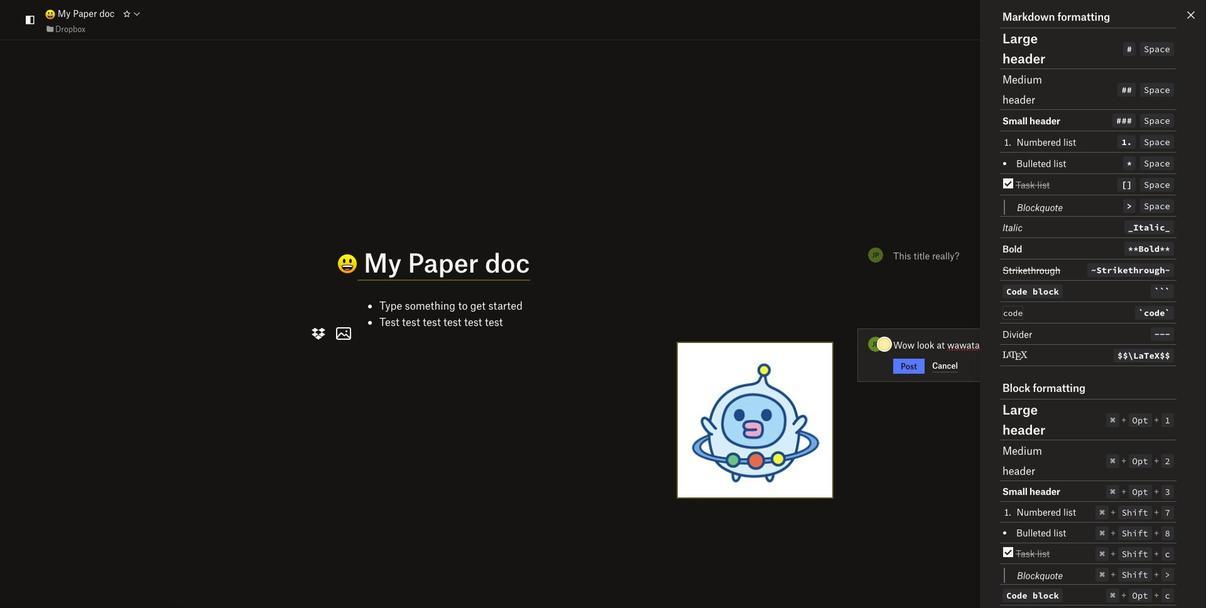 Task type: describe. For each thing, give the bounding box(es) containing it.
block formatting
[[1003, 382, 1086, 394]]

1.
[[1122, 136, 1133, 148]]

medium header for ⌘
[[1003, 444, 1043, 477]]

3 - from the left
[[1166, 329, 1171, 340]]

1 vertical spatial paper
[[408, 246, 479, 278]]

⌘ + shift + c
[[1100, 548, 1171, 560]]

large for ⌘
[[1003, 402, 1038, 417]]

1 ~ from the left
[[1092, 265, 1097, 276]]

⌘ for large header
[[1111, 415, 1116, 426]]

type
[[380, 299, 402, 312]]

share
[[1063, 14, 1088, 25]]

formatting for markdown formatting
[[1058, 10, 1111, 23]]

1 vertical spatial jp
[[873, 251, 880, 259]]

⌘ for bulleted list
[[1100, 528, 1105, 539]]

l a t e x
[[1003, 349, 1028, 363]]

##
[[1122, 84, 1133, 95]]

⌘ + shift + >
[[1100, 569, 1171, 581]]

> inside ⌘ + shift + >
[[1166, 569, 1171, 581]]

36
[[1072, 583, 1083, 594]]

look
[[918, 339, 935, 351]]

medium header for ##
[[1003, 73, 1043, 106]]

block for ⌘
[[1033, 590, 1060, 601]]

hat
[[1001, 339, 1014, 351]]

small for ⌘
[[1003, 486, 1028, 497]]

a
[[1007, 351, 1012, 359]]

` code `
[[1139, 307, 1171, 319]]

small header for 1.
[[1003, 115, 1061, 126]]

ago
[[1122, 583, 1138, 594]]

share button
[[1055, 10, 1096, 30]]

blockquote for ⌘
[[1018, 570, 1064, 581]]

opt for large header
[[1133, 415, 1149, 426]]

2 ` from the left
[[1166, 307, 1171, 319]]

markdown
[[1003, 10, 1056, 23]]

bulleted list for ⌘
[[1017, 527, 1067, 539]]

large header for #
[[1003, 30, 1046, 66]]

large header for ⌘
[[1003, 402, 1046, 437]]

shift for 7
[[1122, 507, 1149, 519]]

⌘ + opt + 3
[[1111, 486, 1171, 498]]

space for numbered list
[[1145, 136, 1171, 148]]

0 horizontal spatial italic
[[1003, 222, 1023, 233]]

0 vertical spatial my
[[58, 8, 71, 19]]

to
[[458, 299, 468, 312]]

1 - from the left
[[1155, 329, 1160, 340]]

⌘ for blockquote
[[1100, 569, 1105, 581]]

2 - from the left
[[1160, 329, 1166, 340]]

code block for ```
[[1007, 286, 1060, 297]]

remove annotation image
[[1040, 354, 1060, 374]]

1 horizontal spatial bold
[[1139, 243, 1160, 255]]

test
[[380, 316, 400, 328]]

e
[[1016, 352, 1022, 363]]

⌘ inside '⌘ + opt + c'
[[1111, 590, 1116, 601]]

medium for ##
[[1003, 73, 1043, 85]]

get
[[471, 299, 486, 312]]

x
[[1021, 349, 1028, 361]]

0 vertical spatial my paper doc
[[55, 8, 115, 19]]

my paper doc link
[[45, 7, 115, 20]]

jp button
[[1027, 8, 1050, 31]]

my paper doc inside heading
[[358, 246, 530, 278]]

c for ⌘ + opt + c
[[1166, 590, 1171, 601]]

⌘ for numbered list
[[1100, 507, 1105, 519]]

at
[[937, 339, 945, 351]]

small header for ⌘
[[1003, 486, 1061, 497]]

😃
[[310, 249, 336, 280]]

title
[[914, 250, 930, 261]]

l
[[1003, 349, 1009, 361]]

2 _ from the left
[[1166, 222, 1171, 233]]

8
[[1166, 528, 1171, 539]]

⌘ + opt + c
[[1111, 590, 1171, 601]]

dropbox
[[55, 24, 86, 34]]

numbered list for 1.
[[1017, 136, 1077, 147]]

something
[[405, 299, 456, 312]]

annotation 1 element
[[757, 360, 776, 379]]

wawatachi's
[[948, 339, 999, 351]]

7
[[1166, 507, 1171, 519]]

my inside heading
[[364, 246, 402, 278]]

really?
[[933, 250, 960, 261]]

0 horizontal spatial bold
[[1003, 243, 1023, 254]]

*
[[1127, 158, 1133, 169]]

dropbox link
[[45, 22, 86, 35]]

0 horizontal spatial paper
[[73, 8, 97, 19]]

this
[[894, 250, 912, 261]]

1 code from the left
[[1145, 307, 1166, 319]]

2 code from the left
[[1004, 308, 1023, 318]]

3
[[1166, 486, 1171, 498]]

shift for >
[[1122, 569, 1149, 581]]

1 ` from the left
[[1139, 307, 1145, 319]]

1 test from the left
[[402, 316, 420, 328]]

started
[[489, 299, 523, 312]]

code for ⌘
[[1007, 590, 1028, 601]]

~ strikethrough ~
[[1092, 265, 1171, 276]]

task list for []
[[1016, 179, 1050, 190]]

grinning face with big eyes image
[[45, 9, 55, 19]]

⌘ + shift + 8
[[1100, 527, 1171, 539]]

space for blockquote
[[1145, 200, 1171, 212]]

block for ```
[[1033, 286, 1060, 297]]

add dropbox files image
[[309, 324, 329, 344]]

---
[[1155, 329, 1171, 340]]

markdown formatting
[[1003, 10, 1111, 23]]

1 horizontal spatial italic
[[1134, 222, 1166, 233]]

numbered list for ⌘
[[1017, 507, 1077, 518]]

block
[[1003, 382, 1031, 394]]

⌘ + shift + 7
[[1100, 507, 1171, 519]]

5 test from the left
[[485, 316, 503, 328]]

bulleted for ⌘
[[1017, 527, 1052, 539]]

opt for small header
[[1133, 486, 1149, 498]]



Task type: vqa. For each thing, say whether or not it's contained in the screenshot.
1st the search from right
no



Task type: locate. For each thing, give the bounding box(es) containing it.
this title really?
[[894, 250, 960, 261]]

test down something
[[423, 316, 441, 328]]

space right 1.
[[1145, 136, 1171, 148]]

opt inside ⌘ + opt + 2
[[1133, 456, 1149, 467]]

opt inside ⌘ + opt + 1
[[1133, 415, 1149, 426]]

` up ---
[[1166, 307, 1171, 319]]

1 horizontal spatial paper
[[408, 246, 479, 278]]

0 horizontal spatial >
[[1127, 200, 1133, 212]]

3 space from the top
[[1145, 115, 1171, 126]]

bulleted list
[[1017, 157, 1067, 169], [1017, 527, 1067, 539]]

0 vertical spatial >
[[1127, 200, 1133, 212]]

1 vertical spatial large
[[1003, 402, 1038, 417]]

~
[[1092, 265, 1097, 276], [1166, 265, 1171, 276]]

2 bulleted from the top
[[1017, 527, 1052, 539]]

1 code block from the top
[[1007, 286, 1060, 297]]

1 vertical spatial numbered
[[1017, 507, 1062, 518]]

shift for c
[[1122, 549, 1149, 560]]

test down get
[[464, 316, 482, 328]]

1 horizontal spatial my paper doc
[[358, 246, 530, 278]]

[]
[[1122, 179, 1133, 190]]

1 vertical spatial bulleted list
[[1017, 527, 1067, 539]]

jp inside button
[[1034, 14, 1043, 25]]

wow look at wawatachi's hat
[[894, 339, 1014, 351]]

space for large header
[[1145, 43, 1171, 54]]

⌘ inside ⌘ + opt + 2
[[1111, 456, 1116, 467]]

numbered
[[1017, 136, 1062, 147], [1017, 507, 1062, 518]]

2
[[1166, 456, 1171, 467]]

⌘ inside ⌘ + shift + >
[[1100, 569, 1105, 581]]

1 space from the top
[[1145, 43, 1171, 54]]

jp 1
[[873, 340, 886, 349]]

my paper doc up something
[[358, 246, 530, 278]]

wow
[[894, 339, 915, 351]]

bulleted list for 1.
[[1017, 157, 1067, 169]]

3 shift from the top
[[1122, 549, 1149, 560]]

space for medium header
[[1145, 84, 1171, 95]]

>
[[1127, 200, 1133, 212], [1166, 569, 1171, 581]]

1 medium from the top
[[1003, 73, 1043, 85]]

1 opt from the top
[[1133, 415, 1149, 426]]

0 vertical spatial jp
[[1034, 14, 1043, 25]]

1 small from the top
[[1003, 115, 1028, 126]]

task list
[[1016, 179, 1050, 190], [1016, 548, 1050, 559]]

formatting
[[1058, 10, 1111, 23], [1033, 382, 1086, 394]]

block
[[1033, 286, 1060, 297], [1033, 590, 1060, 601]]

type something to get started test test test test test test
[[380, 299, 523, 328]]

1 numbered list from the top
[[1017, 136, 1077, 147]]

0 vertical spatial code
[[1007, 286, 1028, 297]]

0 vertical spatial task
[[1016, 179, 1036, 190]]

2 large from the top
[[1003, 402, 1038, 417]]

1 horizontal spatial doc
[[485, 246, 530, 278]]

2 large header from the top
[[1003, 402, 1046, 437]]

numbered for 1.
[[1017, 136, 1062, 147]]

doc right grinning face with big eyes image
[[99, 8, 115, 19]]

0 vertical spatial bulleted
[[1017, 157, 1052, 169]]

⌘ inside ⌘ + opt + 1
[[1111, 415, 1116, 426]]

c inside ⌘ + shift + c
[[1166, 549, 1171, 560]]

opt up ⌘ + opt + 2
[[1133, 415, 1149, 426]]

4 test from the left
[[464, 316, 482, 328]]

space right []
[[1145, 179, 1171, 190]]

1 vertical spatial task
[[1016, 548, 1036, 559]]

user-uploaded image: wawatchi2.jpg image
[[678, 343, 833, 498]]

seconds
[[1086, 583, 1120, 594]]

task list for ⌘
[[1016, 548, 1050, 559]]

0 vertical spatial code block
[[1007, 286, 1060, 297]]

code
[[1145, 307, 1166, 319], [1004, 308, 1023, 318]]

1 block from the top
[[1033, 286, 1060, 297]]

0 vertical spatial paper
[[73, 8, 97, 19]]

1 horizontal spatial my
[[364, 246, 402, 278]]

2 shift from the top
[[1122, 528, 1149, 539]]

0 horizontal spatial code
[[1004, 308, 1023, 318]]

0 vertical spatial task list
[[1016, 179, 1050, 190]]

formatting right jp button
[[1058, 10, 1111, 23]]

2 space from the top
[[1145, 84, 1171, 95]]

2 code block from the top
[[1007, 590, 1060, 601]]

1 vertical spatial bulleted
[[1017, 527, 1052, 539]]

1 bulleted list from the top
[[1017, 157, 1067, 169]]

1 vertical spatial medium header
[[1003, 444, 1043, 477]]

2 small from the top
[[1003, 486, 1028, 497]]

1 vertical spatial blockquote
[[1018, 570, 1064, 581]]

0 vertical spatial small
[[1003, 115, 1028, 126]]

large for #
[[1003, 30, 1038, 46]]

1 blockquote from the top
[[1018, 201, 1064, 213]]

#
[[1127, 43, 1133, 54]]

1 inside ⌘ + opt + 1
[[1166, 415, 1171, 426]]

2 block from the top
[[1033, 590, 1060, 601]]

numbered for ⌘
[[1017, 507, 1062, 518]]

1 code from the top
[[1007, 286, 1028, 297]]

bold
[[1003, 243, 1023, 254], [1139, 243, 1160, 255]]

medium header
[[1003, 73, 1043, 106], [1003, 444, 1043, 477]]

jp left wow
[[873, 340, 880, 348]]

space for small header
[[1145, 115, 1171, 126]]

⌘ + opt + 2
[[1111, 455, 1171, 467]]

###
[[1117, 115, 1133, 126]]

opt left 2
[[1133, 456, 1149, 467]]

code block
[[1007, 286, 1060, 297], [1007, 590, 1060, 601]]

shift up ⌘ + shift + c
[[1122, 528, 1149, 539]]

0 vertical spatial blockquote
[[1018, 201, 1064, 213]]

divider
[[1003, 328, 1033, 340]]

task for []
[[1016, 179, 1036, 190]]

shift inside ⌘ + shift + 7
[[1122, 507, 1149, 519]]

** bold **
[[1129, 243, 1171, 255]]

1 c from the top
[[1166, 549, 1171, 560]]

0 vertical spatial small header
[[1003, 115, 1061, 126]]

0 horizontal spatial strikethrough
[[1003, 264, 1061, 276]]

0 horizontal spatial 1
[[765, 365, 768, 374]]

doc up the started
[[485, 246, 530, 278]]

1 shift from the top
[[1122, 507, 1149, 519]]

0 vertical spatial medium
[[1003, 73, 1043, 85]]

1 horizontal spatial code
[[1145, 307, 1166, 319]]

0 vertical spatial large header
[[1003, 30, 1046, 66]]

7 space from the top
[[1145, 200, 1171, 212]]

opt inside ⌘ + opt + 3
[[1133, 486, 1149, 498]]

2 medium header from the top
[[1003, 444, 1043, 477]]

`
[[1139, 307, 1145, 319], [1166, 307, 1171, 319]]

space up the _ italic _
[[1145, 200, 1171, 212]]

1 vertical spatial numbered list
[[1017, 507, 1077, 518]]

opt for medium header
[[1133, 456, 1149, 467]]

code block up divider
[[1007, 286, 1060, 297]]

1
[[883, 340, 886, 349], [765, 365, 768, 374], [1166, 415, 1171, 426]]

code up divider
[[1004, 308, 1023, 318]]

code left updated
[[1007, 590, 1028, 601]]

c inside '⌘ + opt + c'
[[1166, 590, 1171, 601]]

2 ~ from the left
[[1166, 265, 1171, 276]]

-
[[1155, 329, 1160, 340], [1160, 329, 1166, 340], [1166, 329, 1171, 340]]

**
[[1129, 243, 1139, 255], [1160, 243, 1171, 255]]

doc inside my paper doc link
[[99, 8, 115, 19]]

2 medium from the top
[[1003, 444, 1043, 457]]

updated
[[1034, 583, 1070, 594]]

0 vertical spatial c
[[1166, 549, 1171, 560]]

large header down the block
[[1003, 402, 1046, 437]]

1 task from the top
[[1016, 179, 1036, 190]]

4 space from the top
[[1145, 136, 1171, 148]]

code block for ⌘
[[1007, 590, 1060, 601]]

my paper doc
[[55, 8, 115, 19], [358, 246, 530, 278]]

⌘
[[1111, 415, 1116, 426], [1111, 456, 1116, 467], [1111, 486, 1116, 498], [1100, 507, 1105, 519], [1100, 528, 1105, 539], [1100, 549, 1105, 560], [1100, 569, 1105, 581], [1111, 590, 1116, 601]]

2 horizontal spatial 1
[[1166, 415, 1171, 426]]

bulleted
[[1017, 157, 1052, 169], [1017, 527, 1052, 539]]

1 horizontal spatial 1
[[883, 340, 886, 349]]

1 task list from the top
[[1016, 179, 1050, 190]]

1 large header from the top
[[1003, 30, 1046, 66]]

medium for ⌘
[[1003, 444, 1043, 457]]

my up type
[[364, 246, 402, 278]]

space right *
[[1145, 158, 1171, 169]]

0 vertical spatial block
[[1033, 286, 1060, 297]]

shift
[[1122, 507, 1149, 519], [1122, 528, 1149, 539], [1122, 549, 1149, 560], [1122, 569, 1149, 581]]

+
[[1122, 414, 1127, 426], [1154, 414, 1160, 426], [1122, 455, 1127, 466], [1154, 455, 1160, 466], [1122, 486, 1127, 497], [1154, 486, 1160, 497], [1111, 507, 1117, 518], [1154, 507, 1160, 518], [1111, 527, 1117, 539], [1154, 527, 1160, 539], [1111, 548, 1117, 559], [1154, 548, 1160, 559], [1111, 569, 1117, 580], [1154, 569, 1160, 580], [1122, 590, 1127, 601], [1154, 590, 1160, 601]]

0 horizontal spatial my paper doc
[[55, 8, 115, 19]]

0 vertical spatial bulleted list
[[1017, 157, 1067, 169]]

1 vertical spatial >
[[1166, 569, 1171, 581]]

Comment Entry text field
[[894, 339, 1077, 351]]

code up ---
[[1145, 307, 1166, 319]]

cancel button
[[933, 360, 958, 372]]

0 vertical spatial numbered list
[[1017, 136, 1077, 147]]

2 vertical spatial jp
[[873, 340, 880, 348]]

space right ##
[[1145, 84, 1171, 95]]

1 numbered from the top
[[1017, 136, 1062, 147]]

1 vertical spatial small header
[[1003, 486, 1061, 497]]

2 opt from the top
[[1133, 456, 1149, 467]]

2 bulleted list from the top
[[1017, 527, 1067, 539]]

0 horizontal spatial **
[[1129, 243, 1139, 255]]

1 vertical spatial my paper doc
[[358, 246, 530, 278]]

> down []
[[1127, 200, 1133, 212]]

3 test from the left
[[444, 316, 462, 328]]

2 code from the top
[[1007, 590, 1028, 601]]

⌘ inside ⌘ + shift + 8
[[1100, 528, 1105, 539]]

```
[[1155, 286, 1171, 297]]

formatting for block formatting
[[1033, 382, 1086, 394]]

1 vertical spatial doc
[[485, 246, 530, 278]]

0 vertical spatial 1
[[883, 340, 886, 349]]

0 vertical spatial large
[[1003, 30, 1038, 46]]

shift up ago
[[1122, 569, 1149, 581]]

large header down markdown
[[1003, 30, 1046, 66]]

code for ```
[[1007, 286, 1028, 297]]

_ italic _
[[1129, 222, 1171, 233]]

6 space from the top
[[1145, 179, 1171, 190]]

2 small header from the top
[[1003, 486, 1061, 497]]

⌘ + opt + 1
[[1111, 414, 1171, 426]]

large header
[[1003, 30, 1046, 66], [1003, 402, 1046, 437]]

1 vertical spatial code block
[[1007, 590, 1060, 601]]

code
[[1007, 286, 1028, 297], [1007, 590, 1028, 601]]

2 vertical spatial 1
[[1166, 415, 1171, 426]]

2 task from the top
[[1016, 548, 1036, 559]]

1 small header from the top
[[1003, 115, 1061, 126]]

jp inside 'jp 1'
[[873, 340, 880, 348]]

opt
[[1133, 415, 1149, 426], [1133, 456, 1149, 467], [1133, 486, 1149, 498], [1133, 590, 1149, 601]]

small for 1.
[[1003, 115, 1028, 126]]

shift up ⌘ + shift + >
[[1122, 549, 1149, 560]]

1 vertical spatial my
[[364, 246, 402, 278]]

` up $$\latex$$
[[1139, 307, 1145, 319]]

strikethrough
[[1003, 264, 1061, 276], [1097, 265, 1166, 276]]

** down the _ italic _
[[1160, 243, 1171, 255]]

1 horizontal spatial >
[[1166, 569, 1171, 581]]

1 horizontal spatial `
[[1166, 307, 1171, 319]]

1 ** from the left
[[1129, 243, 1139, 255]]

heading
[[310, 246, 833, 281]]

2 numbered list from the top
[[1017, 507, 1077, 518]]

⌘ inside ⌘ + shift + c
[[1100, 549, 1105, 560]]

numbered list
[[1017, 136, 1077, 147], [1017, 507, 1077, 518]]

doc
[[99, 8, 115, 19], [485, 246, 530, 278]]

opt down ⌘ + shift + >
[[1133, 590, 1149, 601]]

c
[[1166, 549, 1171, 560], [1166, 590, 1171, 601]]

paper
[[73, 8, 97, 19], [408, 246, 479, 278]]

1 bulleted from the top
[[1017, 157, 1052, 169]]

space for bulleted list
[[1145, 158, 1171, 169]]

1 horizontal spatial **
[[1160, 243, 1171, 255]]

0 vertical spatial numbered
[[1017, 136, 1062, 147]]

5 space from the top
[[1145, 158, 1171, 169]]

opt inside '⌘ + opt + c'
[[1133, 590, 1149, 601]]

header
[[1003, 50, 1046, 66], [1003, 93, 1036, 106], [1030, 115, 1061, 126], [1003, 422, 1046, 437], [1003, 464, 1036, 477], [1030, 486, 1061, 497]]

⌘ inside ⌘ + opt + 3
[[1111, 486, 1116, 498]]

1 horizontal spatial ~
[[1166, 265, 1171, 276]]

⌘ for small header
[[1111, 486, 1116, 498]]

italic
[[1003, 222, 1023, 233], [1134, 222, 1166, 233]]

1 _ from the left
[[1129, 222, 1134, 233]]

code block left 36
[[1007, 590, 1060, 601]]

2 test from the left
[[423, 316, 441, 328]]

1 vertical spatial task list
[[1016, 548, 1050, 559]]

test down the started
[[485, 316, 503, 328]]

opt up ⌘ + shift + 7
[[1133, 486, 1149, 498]]

1 vertical spatial c
[[1166, 590, 1171, 601]]

test right the test
[[402, 316, 420, 328]]

shift up ⌘ + shift + 8
[[1122, 507, 1149, 519]]

medium
[[1003, 73, 1043, 85], [1003, 444, 1043, 457]]

space right ###
[[1145, 115, 1171, 126]]

shift inside ⌘ + shift + c
[[1122, 549, 1149, 560]]

cancel
[[933, 361, 958, 371]]

c for ⌘ + shift + c
[[1166, 549, 1171, 560]]

⌘ for task list
[[1100, 549, 1105, 560]]

⌘ for medium header
[[1111, 456, 1116, 467]]

0 vertical spatial medium header
[[1003, 73, 1043, 106]]

blockquote for []
[[1018, 201, 1064, 213]]

> up '⌘ + opt + c'
[[1166, 569, 1171, 581]]

0 horizontal spatial doc
[[99, 8, 115, 19]]

2 task list from the top
[[1016, 548, 1050, 559]]

1 horizontal spatial _
[[1166, 222, 1171, 233]]

shift inside ⌘ + shift + 8
[[1122, 528, 1149, 539]]

1 large from the top
[[1003, 30, 1038, 46]]

shift inside ⌘ + shift + >
[[1122, 569, 1149, 581]]

1 vertical spatial formatting
[[1033, 382, 1086, 394]]

1 medium header from the top
[[1003, 73, 1043, 106]]

0 vertical spatial doc
[[99, 8, 115, 19]]

$$\latex$$
[[1118, 350, 1171, 361]]

jp left "this"
[[873, 251, 880, 259]]

2 c from the top
[[1166, 590, 1171, 601]]

paper up dropbox
[[73, 8, 97, 19]]

shift for 8
[[1122, 528, 1149, 539]]

4 opt from the top
[[1133, 590, 1149, 601]]

task
[[1016, 179, 1036, 190], [1016, 548, 1036, 559]]

formatting down remove annotation image
[[1033, 382, 1086, 394]]

1 vertical spatial block
[[1033, 590, 1060, 601]]

3 opt from the top
[[1133, 486, 1149, 498]]

2 numbered from the top
[[1017, 507, 1062, 518]]

4 shift from the top
[[1122, 569, 1149, 581]]

0 horizontal spatial ~
[[1092, 265, 1097, 276]]

c down ⌘ + shift + >
[[1166, 590, 1171, 601]]

large
[[1003, 30, 1038, 46], [1003, 402, 1038, 417]]

0 horizontal spatial _
[[1129, 222, 1134, 233]]

** up ~ strikethrough ~
[[1129, 243, 1139, 255]]

jp
[[1034, 14, 1043, 25], [873, 251, 880, 259], [873, 340, 880, 348]]

t
[[1010, 349, 1017, 361]]

my paper doc up dropbox
[[55, 8, 115, 19]]

2 blockquote from the top
[[1018, 570, 1064, 581]]

1 horizontal spatial strikethrough
[[1097, 265, 1166, 276]]

my
[[58, 8, 71, 19], [364, 246, 402, 278]]

⌘ inside ⌘ + shift + 7
[[1100, 507, 1105, 519]]

test
[[402, 316, 420, 328], [423, 316, 441, 328], [444, 316, 462, 328], [464, 316, 482, 328], [485, 316, 503, 328]]

task for ⌘
[[1016, 548, 1036, 559]]

bulleted for 1.
[[1017, 157, 1052, 169]]

paper up something
[[408, 246, 479, 278]]

0 vertical spatial formatting
[[1058, 10, 1111, 23]]

space
[[1145, 43, 1171, 54], [1145, 84, 1171, 95], [1145, 115, 1171, 126], [1145, 136, 1171, 148], [1145, 158, 1171, 169], [1145, 179, 1171, 190], [1145, 200, 1171, 212]]

space right #
[[1145, 43, 1171, 54]]

2 ** from the left
[[1160, 243, 1171, 255]]

updated 36 seconds ago
[[1034, 583, 1138, 594]]

1 vertical spatial medium
[[1003, 444, 1043, 457]]

c down 8
[[1166, 549, 1171, 560]]

0 horizontal spatial my
[[58, 8, 71, 19]]

0 horizontal spatial `
[[1139, 307, 1145, 319]]

_
[[1129, 222, 1134, 233], [1166, 222, 1171, 233]]

my right grinning face with big eyes image
[[58, 8, 71, 19]]

heading containing my paper doc
[[310, 246, 833, 281]]

test down to
[[444, 316, 462, 328]]

code up divider
[[1007, 286, 1028, 297]]

doc inside heading
[[485, 246, 530, 278]]

space for task list
[[1145, 179, 1171, 190]]

1 vertical spatial code
[[1007, 590, 1028, 601]]

1 vertical spatial small
[[1003, 486, 1028, 497]]

small
[[1003, 115, 1028, 126], [1003, 486, 1028, 497]]

jp left share popup button
[[1034, 14, 1043, 25]]

large down markdown
[[1003, 30, 1038, 46]]

1 vertical spatial 1
[[765, 365, 768, 374]]

1 vertical spatial large header
[[1003, 402, 1046, 437]]

large down the block
[[1003, 402, 1038, 417]]



